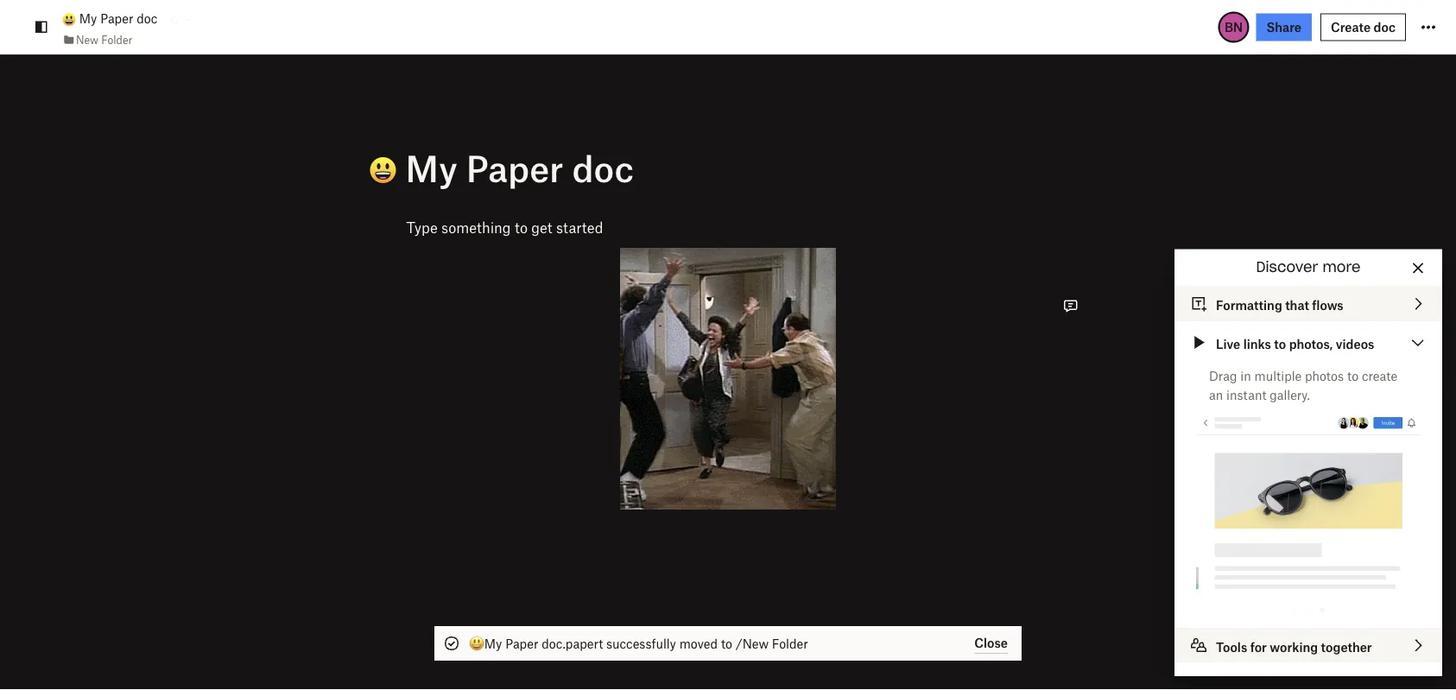 Task type: locate. For each thing, give the bounding box(es) containing it.
to left create at the right of page
[[1348, 368, 1359, 384]]

1 horizontal spatial folder
[[772, 636, 808, 651]]

0 vertical spatial 😃
[[332, 148, 367, 192]]

0 horizontal spatial folder
[[101, 33, 132, 46]]

drag
[[1210, 368, 1238, 384]]

folder down my paper doc link
[[101, 33, 132, 46]]

alert
[[435, 626, 1022, 661]]

new folder link
[[62, 31, 132, 48]]

successfully
[[607, 636, 676, 651]]

comment button
[[734, 270, 817, 291]]

live links to photos, videos button
[[1175, 325, 1443, 360]]

2 horizontal spatial doc
[[1374, 19, 1396, 35]]

doc up the started
[[572, 146, 634, 189]]

2 horizontal spatial my
[[485, 636, 502, 651]]

0 vertical spatial my paper doc
[[76, 11, 158, 26]]

/new
[[736, 636, 769, 651]]

paper up type something to get started
[[466, 146, 564, 189]]

together
[[1321, 639, 1372, 654]]

1 horizontal spatial 😃
[[469, 636, 481, 651]]

folder
[[101, 33, 132, 46], [772, 636, 808, 651]]

grinning face with big eyes image
[[62, 12, 76, 26]]

my up type
[[406, 146, 458, 189]]

multiple
[[1255, 368, 1302, 384]]

create doc
[[1331, 19, 1396, 35]]

1 vertical spatial my
[[406, 146, 458, 189]]

more
[[1323, 261, 1361, 275]]

1 vertical spatial folder
[[772, 636, 808, 651]]

flows
[[1313, 298, 1344, 313]]

paper
[[100, 11, 133, 26], [466, 146, 564, 189], [506, 636, 539, 651]]

to right the links
[[1275, 337, 1287, 352]]

0 vertical spatial my
[[79, 11, 97, 26]]

my paper doc
[[76, 11, 158, 26], [397, 146, 634, 189]]

1 vertical spatial 😃
[[469, 636, 481, 651]]

formatting that flows link
[[1175, 286, 1443, 321]]

to inside 'drag in multiple photos to create an instant gallery.'
[[1348, 368, 1359, 384]]

1 vertical spatial paper
[[466, 146, 564, 189]]

😃
[[332, 148, 367, 192], [469, 636, 481, 651]]

working
[[1270, 639, 1318, 654]]

my
[[79, 11, 97, 26], [406, 146, 458, 189], [485, 636, 502, 651]]

1 vertical spatial my paper doc
[[397, 146, 634, 189]]

alert containing close
[[435, 626, 1022, 661]]

an
[[1210, 387, 1224, 403]]

to inside popup button
[[1275, 337, 1287, 352]]

in
[[1241, 368, 1252, 384]]

videos
[[1336, 337, 1375, 352]]

1 horizontal spatial my
[[406, 146, 458, 189]]

heading
[[332, 146, 1050, 192]]

bn
[[1225, 19, 1243, 35]]

my paper doc up type something to get started
[[397, 146, 634, 189]]

doc right create
[[1374, 19, 1396, 35]]

type something to get started
[[406, 218, 603, 236]]

0 horizontal spatial 😃
[[332, 148, 367, 192]]

paper up new folder
[[100, 11, 133, 26]]

doc.papert
[[542, 636, 603, 651]]

2 vertical spatial paper
[[506, 636, 539, 651]]

my paper doc up new folder
[[76, 11, 158, 26]]

my paper doc link
[[62, 9, 158, 28]]

doc right grinning face with big eyes icon
[[137, 11, 158, 26]]

comment
[[758, 273, 817, 288]]

tools for working together button
[[1175, 628, 1443, 663]]

to
[[515, 218, 528, 236], [1275, 337, 1287, 352], [1348, 368, 1359, 384], [721, 636, 733, 651]]

my left doc.papert
[[485, 636, 502, 651]]

instant
[[1227, 387, 1267, 403]]

doc
[[137, 11, 158, 26], [1374, 19, 1396, 35], [572, 146, 634, 189]]

user-uploaded image: giphy.gif image
[[620, 248, 836, 510]]

folder right /new on the bottom of page
[[772, 636, 808, 651]]

photos,
[[1290, 337, 1333, 352]]

0 vertical spatial folder
[[101, 33, 132, 46]]

my right grinning face with big eyes icon
[[79, 11, 97, 26]]

paper left doc.papert
[[506, 636, 539, 651]]



Task type: vqa. For each thing, say whether or not it's contained in the screenshot.
the Give students feedback at the bottom
no



Task type: describe. For each thing, give the bounding box(es) containing it.
close button
[[975, 633, 1008, 654]]

drag in multiple photos to create an instant gallery.
[[1210, 368, 1398, 403]]

new folder
[[76, 33, 132, 46]]

started
[[556, 218, 603, 236]]

doc inside popup button
[[1374, 19, 1396, 35]]

create doc button
[[1321, 13, 1406, 41]]

formatting
[[1216, 298, 1283, 313]]

photos
[[1305, 368, 1344, 384]]

links
[[1244, 337, 1272, 352]]

formatting that flows button
[[1175, 286, 1443, 321]]

live
[[1216, 337, 1241, 352]]

moved
[[680, 636, 718, 651]]

live links to photos, videos
[[1216, 337, 1375, 352]]

discover more
[[1257, 261, 1361, 275]]

gallery.
[[1270, 387, 1310, 403]]

tools for working together
[[1216, 639, 1372, 654]]

1 horizontal spatial doc
[[572, 146, 634, 189]]

0 horizontal spatial doc
[[137, 11, 158, 26]]

to left /new on the bottom of page
[[721, 636, 733, 651]]

live links to photos, videos link
[[1175, 325, 1443, 360]]

😃 my paper doc.papert successfully moved to /new folder
[[469, 636, 808, 651]]

share button
[[1257, 13, 1312, 41]]

create
[[1331, 19, 1371, 35]]

new
[[76, 33, 99, 46]]

tools for working together link
[[1175, 628, 1443, 663]]

create
[[1362, 368, 1398, 384]]

heading containing my paper doc
[[332, 146, 1050, 192]]

2 vertical spatial my
[[485, 636, 502, 651]]

tools
[[1216, 639, 1248, 654]]

discover
[[1257, 261, 1319, 275]]

type
[[406, 218, 438, 236]]

😃 for 😃
[[332, 148, 367, 192]]

0 vertical spatial paper
[[100, 11, 133, 26]]

0 horizontal spatial my paper doc
[[76, 11, 158, 26]]

get
[[532, 218, 553, 236]]

bn button
[[1219, 12, 1250, 43]]

for
[[1251, 639, 1267, 654]]

0 horizontal spatial my
[[79, 11, 97, 26]]

that
[[1286, 298, 1310, 313]]

😃 for 😃 my paper doc.papert successfully moved to /new folder
[[469, 636, 481, 651]]

folder inside alert
[[772, 636, 808, 651]]

1 horizontal spatial my paper doc
[[397, 146, 634, 189]]

close
[[975, 635, 1008, 651]]

formatting that flows
[[1216, 298, 1344, 313]]

share
[[1267, 19, 1302, 35]]

to left get
[[515, 218, 528, 236]]

something
[[442, 218, 511, 236]]



